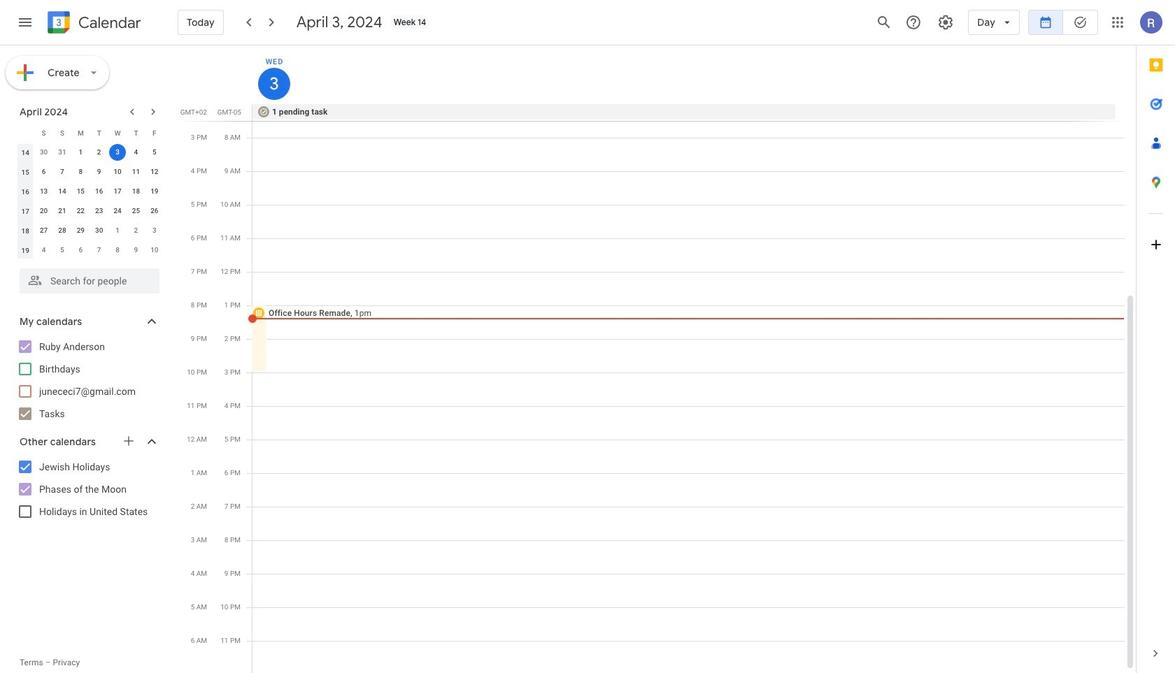 Task type: vqa. For each thing, say whether or not it's contained in the screenshot.
May 11 element
no



Task type: describe. For each thing, give the bounding box(es) containing it.
may 6 element
[[72, 242, 89, 259]]

calendar element
[[45, 8, 141, 39]]

march 30 element
[[35, 144, 52, 161]]

7 element
[[54, 164, 71, 180]]

17 element
[[109, 183, 126, 200]]

15 element
[[72, 183, 89, 200]]

may 4 element
[[35, 242, 52, 259]]

29 element
[[72, 222, 89, 239]]

2 element
[[91, 144, 107, 161]]

cell inside row group
[[108, 143, 127, 162]]

may 10 element
[[146, 242, 163, 259]]

30 element
[[91, 222, 107, 239]]

Search for people text field
[[28, 269, 151, 294]]

9 element
[[91, 164, 107, 180]]

column header inside april 2024 grid
[[16, 123, 35, 143]]

row group inside april 2024 grid
[[16, 143, 164, 260]]

heading inside the calendar "element"
[[76, 14, 141, 31]]

may 7 element
[[91, 242, 107, 259]]

may 9 element
[[128, 242, 144, 259]]

22 element
[[72, 203, 89, 220]]

20 element
[[35, 203, 52, 220]]

may 8 element
[[109, 242, 126, 259]]

6 element
[[35, 164, 52, 180]]

21 element
[[54, 203, 71, 220]]

26 element
[[146, 203, 163, 220]]



Task type: locate. For each thing, give the bounding box(es) containing it.
27 element
[[35, 222, 52, 239]]

1 element
[[72, 144, 89, 161]]

5 element
[[146, 144, 163, 161]]

may 1 element
[[109, 222, 126, 239]]

may 3 element
[[146, 222, 163, 239]]

23 element
[[91, 203, 107, 220]]

heading
[[76, 14, 141, 31]]

main drawer image
[[17, 14, 34, 31]]

4 element
[[128, 144, 144, 161]]

march 31 element
[[54, 144, 71, 161]]

25 element
[[128, 203, 144, 220]]

cell
[[108, 143, 127, 162]]

row
[[246, 104, 1136, 121], [16, 123, 164, 143], [16, 143, 164, 162], [16, 162, 164, 182], [16, 182, 164, 201], [16, 201, 164, 221], [16, 221, 164, 241], [16, 241, 164, 260]]

28 element
[[54, 222, 71, 239]]

10 element
[[109, 164, 126, 180]]

my calendars list
[[3, 336, 173, 425]]

11 element
[[128, 164, 144, 180]]

18 element
[[128, 183, 144, 200]]

tab list
[[1137, 45, 1175, 634]]

16 element
[[91, 183, 107, 200]]

3, today element
[[109, 144, 126, 161]]

row group
[[16, 143, 164, 260]]

24 element
[[109, 203, 126, 220]]

13 element
[[35, 183, 52, 200]]

settings menu image
[[937, 14, 954, 31]]

add other calendars image
[[122, 434, 136, 448]]

12 element
[[146, 164, 163, 180]]

may 5 element
[[54, 242, 71, 259]]

14 element
[[54, 183, 71, 200]]

None search field
[[0, 263, 173, 294]]

19 element
[[146, 183, 163, 200]]

april 2024 grid
[[13, 123, 164, 260]]

other calendars list
[[3, 456, 173, 523]]

may 2 element
[[128, 222, 144, 239]]

wednesday, april 3, today element
[[258, 68, 290, 100]]

grid
[[179, 45, 1136, 674]]

column header
[[16, 123, 35, 143]]

8 element
[[72, 164, 89, 180]]



